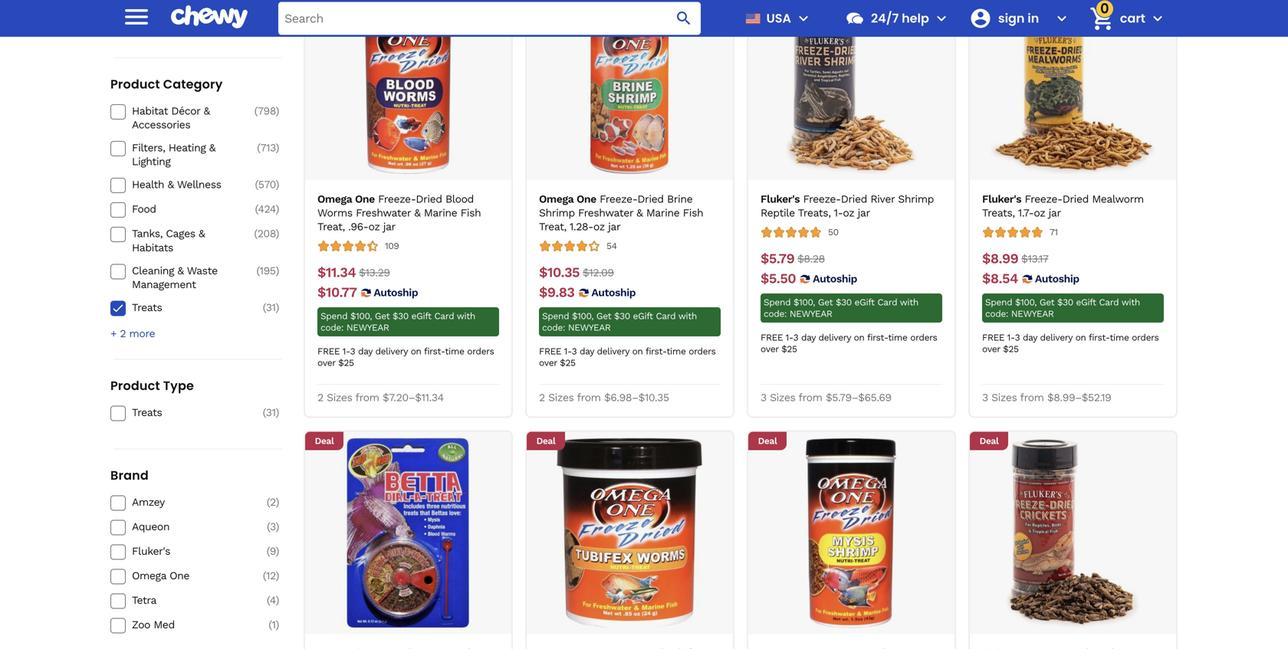 Task type: vqa. For each thing, say whether or not it's contained in the screenshot.
'of' within the Cardinal Delight I have dozens of cardinals coming to my feeders since I placed this food out for them. I have other birds as well, but it was the stunning cardinals I was seeking. You can buy this mix with confidence!!!
no



Task type: locate. For each thing, give the bounding box(es) containing it.
first- up "$8.99–$52.19"
[[1089, 332, 1110, 343]]

lighting
[[132, 155, 171, 168]]

marine down blood
[[424, 207, 457, 219]]

4 sizes from the left
[[991, 391, 1017, 404]]

sizes left "$8.99–$52.19"
[[991, 391, 1017, 404]]

15 ) from the top
[[276, 619, 279, 631]]

décor
[[171, 105, 200, 117]]

treats down product type
[[132, 406, 162, 419]]

spend $100, get $30 egift card with code: newyear down $13.29 'text box'
[[320, 311, 475, 333]]

treats, up the 50
[[798, 207, 831, 219]]

) for tanks, cages & habitats link
[[276, 228, 279, 240]]

1 sizes from the left
[[327, 391, 352, 404]]

$100, down $5.50 text field
[[794, 297, 815, 308]]

$8.99 $13.17
[[982, 251, 1048, 267]]

2 for 2 sizes from $7.20–$11.34
[[317, 391, 323, 404]]

4 freeze- from the left
[[1025, 193, 1063, 205]]

spend down $5.50 text field
[[764, 297, 791, 308]]

autoship for $5.50
[[813, 273, 857, 285]]

dried left mealworm
[[1063, 193, 1089, 205]]

get down $13.29 'text box'
[[375, 311, 390, 322]]

Product search field
[[278, 2, 701, 35]]

first-
[[867, 332, 888, 343], [1089, 332, 1110, 343], [424, 346, 445, 357], [646, 346, 667, 357]]

one down fluker's link
[[170, 570, 189, 582]]

1 vertical spatial 31
[[266, 406, 276, 419]]

on for $5.50
[[854, 332, 864, 343]]

delivery for $10.77
[[375, 346, 408, 357]]

$100, for $10.77
[[350, 311, 372, 322]]

2 treat, from the left
[[539, 221, 566, 233]]

2 deal from the left
[[536, 436, 555, 447]]

orders for $9.83
[[689, 346, 716, 357]]

brand
[[110, 467, 149, 484]]

$5.79–$65.69
[[826, 391, 892, 404]]

free 1-3 day delivery on first-time orders over $25 up $6.98–$10.35
[[539, 346, 716, 368]]

1 deal from the left
[[315, 436, 334, 447]]

treats link down the cleaning & waste management link
[[132, 301, 241, 315]]

$30 for $10.77
[[393, 311, 409, 322]]

7 ) from the top
[[276, 264, 279, 277]]

over
[[761, 344, 779, 355], [982, 344, 1000, 355], [317, 358, 335, 368], [539, 358, 557, 368]]

free 1-3 day delivery on first-time orders over $25 up "$8.99–$52.19"
[[982, 332, 1159, 355]]

dried inside the freeze-dried river shrimp reptile treats, 1-oz jar
[[841, 193, 867, 205]]

( for health & wellness link
[[255, 178, 258, 191]]

egift for $8.54
[[1076, 297, 1096, 308]]

shrimp inside 'freeze-dried brine shrimp freshwater & marine fish treat, 1.28-oz jar'
[[539, 207, 575, 219]]

0 horizontal spatial omega
[[132, 570, 166, 582]]

13 ) from the top
[[276, 570, 279, 582]]

one up .96-
[[355, 193, 375, 205]]

deal down 2 sizes from $7.20–$11.34
[[315, 436, 334, 447]]

( 2 )
[[267, 496, 279, 509]]

0 horizontal spatial treats,
[[798, 207, 831, 219]]

12 ) from the top
[[276, 545, 279, 558]]

cart
[[1120, 10, 1146, 27]]

omega
[[317, 193, 352, 205], [539, 193, 574, 205], [132, 570, 166, 582]]

1 horizontal spatial freshwater
[[578, 207, 633, 219]]

) for amzey "link"
[[276, 496, 279, 509]]

code: for $9.83
[[542, 322, 565, 333]]

) for filters, heating & lighting link
[[276, 142, 279, 154]]

fluker's up reptile
[[761, 193, 800, 205]]

free down $10.77 text box
[[317, 346, 340, 357]]

shrimp right river
[[898, 193, 934, 205]]

treat, inside freeze-dried blood worms freshwater & marine fish treat, .96-oz jar
[[317, 221, 345, 233]]

treat, down 'worms'
[[317, 221, 345, 233]]

autoship down $12.09 text field
[[591, 286, 636, 299]]

get for $8.54
[[1040, 297, 1054, 308]]

code: down '$8.54' text box
[[985, 309, 1008, 319]]

deal
[[315, 436, 334, 447], [536, 436, 555, 447], [758, 436, 777, 447], [980, 436, 999, 447]]

product left the type
[[110, 377, 160, 394]]

from left $6.98–$10.35
[[577, 391, 601, 404]]

first- up $6.98–$10.35
[[646, 346, 667, 357]]

help menu image
[[932, 9, 951, 28]]

omega one freeze-dried blood worms freshwater & marine fish treat, .96-oz jar image
[[313, 0, 503, 174]]

egift for $10.77
[[411, 311, 431, 322]]

items image
[[1088, 5, 1115, 32]]

( 4 )
[[267, 594, 279, 607]]

on up '$7.20–$11.34'
[[411, 346, 421, 357]]

$5.50 text field
[[761, 271, 796, 288]]

3 from from the left
[[799, 391, 822, 404]]

orders for $10.77
[[467, 346, 494, 357]]

sizes left $6.98–$10.35
[[548, 391, 574, 404]]

freshwater up 1.28-
[[578, 207, 633, 219]]

freeze-dried blood worms freshwater & marine fish treat, .96-oz jar
[[317, 193, 481, 233]]

0 horizontal spatial treat,
[[317, 221, 345, 233]]

code: for $8.54
[[985, 309, 1008, 319]]

1-
[[834, 207, 843, 219], [786, 332, 793, 343], [1007, 332, 1015, 343], [342, 346, 350, 357], [564, 346, 572, 357]]

free 1-3 day delivery on first-time orders over $25 up $5.79–$65.69
[[761, 332, 937, 355]]

code: down $9.83 text field
[[542, 322, 565, 333]]

get down $13.17 text field
[[1040, 297, 1054, 308]]

delivery up 2 sizes from $7.20–$11.34
[[375, 346, 408, 357]]

zoo med betta dial-a-treat fish treat, 0.12-oz image
[[313, 438, 503, 628]]

over for $5.50
[[761, 344, 779, 355]]

2 sizes from $7.20–$11.34
[[317, 391, 444, 404]]

fish inside freeze-dried blood worms freshwater & marine fish treat, .96-oz jar
[[461, 207, 481, 219]]

$8.28 text field
[[798, 251, 825, 268]]

11 ) from the top
[[276, 521, 279, 533]]

1- up 2 sizes from $7.20–$11.34
[[342, 346, 350, 357]]

1- up "2 sizes from $6.98–$10.35"
[[564, 346, 572, 357]]

product up habitat
[[110, 76, 160, 93]]

2 freeze- from the left
[[600, 193, 637, 205]]

1 horizontal spatial fluker's
[[761, 193, 800, 205]]

spend down $10.77 text box
[[320, 311, 348, 322]]

1 ) from the top
[[276, 15, 279, 28]]

2
[[270, 15, 276, 28], [120, 327, 126, 340], [317, 391, 323, 404], [539, 391, 545, 404], [270, 496, 276, 509]]

over down '$8.54' text box
[[982, 344, 1000, 355]]

from
[[355, 391, 379, 404], [577, 391, 601, 404], [799, 391, 822, 404], [1020, 391, 1044, 404]]

free 1-3 day delivery on first-time orders over $25 for $9.83
[[539, 346, 716, 368]]

from left '$7.20–$11.34'
[[355, 391, 379, 404]]

5 ) from the top
[[276, 203, 279, 216]]

in
[[1028, 10, 1039, 27]]

dried left river
[[841, 193, 867, 205]]

on up $6.98–$10.35
[[632, 346, 643, 357]]

$25 up 3 sizes from $5.79–$65.69
[[782, 344, 797, 355]]

menu image
[[121, 1, 152, 32]]

1 horizontal spatial marine
[[646, 207, 680, 219]]

deal for the omega one freeze-dried mysis shrimp freshwater & marine fish treat, 1.5-oz jar image
[[758, 436, 777, 447]]

freshwater up .96-
[[356, 207, 411, 219]]

1.28-
[[570, 221, 593, 233]]

card for $8.54
[[1099, 297, 1119, 308]]

1 horizontal spatial one
[[355, 193, 375, 205]]

$25 for $5.50
[[782, 344, 797, 355]]

freshwater inside 'freeze-dried brine shrimp freshwater & marine fish treat, 1.28-oz jar'
[[578, 207, 633, 219]]

health & wellness
[[132, 178, 221, 191]]

$12.09 text field
[[583, 265, 614, 281]]

autoship down $13.17 text field
[[1035, 273, 1079, 285]]

0 vertical spatial ( 31 )
[[263, 301, 279, 314]]

71
[[1050, 227, 1058, 238]]

4 deal from the left
[[980, 436, 999, 447]]

2 fish from the left
[[683, 207, 703, 219]]

marine inside freeze-dried blood worms freshwater & marine fish treat, .96-oz jar
[[424, 207, 457, 219]]

$10.77 text field
[[317, 285, 357, 301]]

product for product category
[[110, 76, 160, 93]]

0 horizontal spatial marine
[[424, 207, 457, 219]]

0 horizontal spatial fish
[[461, 207, 481, 219]]

1 horizontal spatial treat,
[[539, 221, 566, 233]]

1 vertical spatial treats
[[132, 406, 162, 419]]

filters,
[[132, 142, 165, 154]]

marine
[[424, 207, 457, 219], [646, 207, 680, 219]]

1 horizontal spatial omega
[[317, 193, 352, 205]]

$100, down '$8.54' text box
[[1015, 297, 1037, 308]]

jar inside the freeze-dried river shrimp reptile treats, 1-oz jar
[[858, 207, 870, 219]]

newyear down '$8.54' text box
[[1011, 309, 1054, 319]]

2 31 from the top
[[266, 406, 276, 419]]

omega up 'worms'
[[317, 193, 352, 205]]

2 horizontal spatial fluker's
[[982, 193, 1021, 205]]

omega up tetra at the bottom
[[132, 570, 166, 582]]

with for $5.50
[[900, 297, 919, 308]]

autoship down $13.29 'text box'
[[374, 286, 418, 299]]

1 horizontal spatial treats,
[[982, 207, 1015, 219]]

0 vertical spatial treats link
[[132, 301, 241, 315]]

spend for $10.77
[[320, 311, 348, 322]]

treat,
[[317, 221, 345, 233], [539, 221, 566, 233]]

newyear down $9.83 text field
[[568, 322, 611, 333]]

freeze- for $10.35
[[600, 193, 637, 205]]

1 freshwater from the left
[[356, 207, 411, 219]]

marine inside 'freeze-dried brine shrimp freshwater & marine fish treat, 1.28-oz jar'
[[646, 207, 680, 219]]

treats link down the type
[[132, 406, 241, 420]]

1 fish from the left
[[461, 207, 481, 219]]

health
[[132, 178, 164, 191]]

( 798 )
[[254, 105, 279, 117]]

dried left blood
[[416, 193, 442, 205]]

sizes for $5.50
[[770, 391, 795, 404]]

category
[[163, 76, 223, 93]]

delivery for $5.50
[[818, 332, 851, 343]]

chewy support image
[[845, 8, 865, 28]]

egift for $5.50
[[855, 297, 875, 308]]

fish inside 'freeze-dried brine shrimp freshwater & marine fish treat, 1.28-oz jar'
[[683, 207, 703, 219]]

0 vertical spatial shrimp
[[898, 193, 934, 205]]

$25 up 2 sizes from $7.20–$11.34
[[338, 358, 354, 368]]

freeze-
[[378, 193, 416, 205], [600, 193, 637, 205], [803, 193, 841, 205], [1025, 193, 1063, 205]]

treats, left 1.7-
[[982, 207, 1015, 219]]

2 marine from the left
[[646, 207, 680, 219]]

3 dried from the left
[[841, 193, 867, 205]]

24/7 help link
[[839, 0, 929, 37]]

fish down brine
[[683, 207, 703, 219]]

oz inside the freeze-dried river shrimp reptile treats, 1-oz jar
[[843, 207, 854, 219]]

1 vertical spatial ( 31 )
[[263, 406, 279, 419]]

spend $100, get $30 egift card with code: newyear down $13.17 text field
[[985, 297, 1140, 319]]

570
[[258, 178, 276, 191]]

on for $8.54
[[1075, 332, 1086, 343]]

1 horizontal spatial shrimp
[[898, 193, 934, 205]]

1 horizontal spatial fish
[[683, 207, 703, 219]]

2 horizontal spatial omega
[[539, 193, 574, 205]]

fluker's for $8.99
[[982, 193, 1021, 205]]

over for $8.54
[[982, 344, 1000, 355]]

3 sizes from $5.79–$65.69
[[761, 391, 892, 404]]

freeze- up 54
[[600, 193, 637, 205]]

omega one freeze-dried tubifex worms freshwater & marine fish treat, .85-oz jar image
[[535, 438, 725, 628]]

dried left brine
[[637, 193, 664, 205]]

get down $8.28 text box
[[818, 297, 833, 308]]

shrimp inside the freeze-dried river shrimp reptile treats, 1-oz jar
[[898, 193, 934, 205]]

0 vertical spatial product
[[110, 76, 160, 93]]

day for $10.77
[[358, 346, 372, 357]]

freeze- inside the freeze-dried river shrimp reptile treats, 1-oz jar
[[803, 193, 841, 205]]

713
[[260, 142, 276, 154]]

jar inside freeze-dried blood worms freshwater & marine fish treat, .96-oz jar
[[383, 221, 396, 233]]

& inside tanks, cages & habitats
[[199, 228, 205, 240]]

2 treats link from the top
[[132, 406, 241, 420]]

omega one freeze-dried brine shrimp freshwater & marine fish treat, 1.28-oz jar image
[[535, 0, 725, 174]]

over up "2 sizes from $6.98–$10.35"
[[539, 358, 557, 368]]

over for $9.83
[[539, 358, 557, 368]]

1- down $5.50 text field
[[786, 332, 793, 343]]

chewy home image
[[171, 0, 248, 34]]

0 horizontal spatial shrimp
[[539, 207, 575, 219]]

2 ) from the top
[[276, 105, 279, 117]]

free
[[761, 332, 783, 343], [982, 332, 1005, 343], [317, 346, 340, 357], [539, 346, 561, 357]]

card for $5.50
[[877, 297, 897, 308]]

get for $9.83
[[596, 311, 611, 322]]

fish down blood
[[461, 207, 481, 219]]

spend for $5.50
[[764, 297, 791, 308]]

1 from from the left
[[355, 391, 379, 404]]

deal down "2 sizes from $6.98–$10.35"
[[536, 436, 555, 447]]

filters, heating & lighting
[[132, 142, 215, 168]]

day for $8.54
[[1023, 332, 1037, 343]]

3 sizes from the left
[[770, 391, 795, 404]]

omega one
[[317, 193, 375, 205], [539, 193, 596, 205], [132, 570, 189, 582]]

)
[[276, 15, 279, 28], [276, 105, 279, 117], [276, 142, 279, 154], [276, 178, 279, 191], [276, 203, 279, 216], [276, 228, 279, 240], [276, 264, 279, 277], [276, 301, 279, 314], [276, 406, 279, 419], [276, 496, 279, 509], [276, 521, 279, 533], [276, 545, 279, 558], [276, 570, 279, 582], [276, 594, 279, 607], [276, 619, 279, 631]]

$30 for $5.50
[[836, 297, 852, 308]]

$100, for $8.54
[[1015, 297, 1037, 308]]

sizes left '$7.20–$11.34'
[[327, 391, 352, 404]]

sizes
[[327, 391, 352, 404], [548, 391, 574, 404], [770, 391, 795, 404], [991, 391, 1017, 404]]

from left "$8.99–$52.19"
[[1020, 391, 1044, 404]]

) for the tetra link
[[276, 594, 279, 607]]

delivery up 3 sizes from $5.79–$65.69
[[818, 332, 851, 343]]

spend $100, get $30 egift card with code: newyear for $8.54
[[985, 297, 1140, 319]]

fluker's for $5.79
[[761, 193, 800, 205]]

cleaning & waste management
[[132, 264, 218, 291]]

4 from from the left
[[1020, 391, 1044, 404]]

1- down '$8.54' text box
[[1007, 332, 1015, 343]]

deal down 3 sizes from $5.79–$65.69
[[758, 436, 777, 447]]

treats, inside the freeze-dried river shrimp reptile treats, 1-oz jar
[[798, 207, 831, 219]]

newyear down $10.77 text box
[[346, 322, 389, 333]]

newyear down $5.50 text field
[[790, 309, 832, 319]]

1- up the 50
[[834, 207, 843, 219]]

omega up 1.28-
[[539, 193, 574, 205]]

fluker's up 1.7-
[[982, 193, 1021, 205]]

sizes for $10.77
[[327, 391, 352, 404]]

10 ) from the top
[[276, 496, 279, 509]]

1 vertical spatial treats link
[[132, 406, 241, 420]]

1 dried from the left
[[416, 193, 442, 205]]

2 horizontal spatial omega one
[[539, 193, 596, 205]]

2 treats, from the left
[[982, 207, 1015, 219]]

autoship
[[813, 273, 857, 285], [1035, 273, 1079, 285], [374, 286, 418, 299], [591, 286, 636, 299]]

freeze- for $11.34
[[378, 193, 416, 205]]

1.7-
[[1018, 207, 1034, 219]]

fluker's link
[[132, 545, 241, 559]]

day up 2 sizes from $7.20–$11.34
[[358, 346, 372, 357]]

free for $9.83
[[539, 346, 561, 357]]

omega one up 1.28-
[[539, 193, 596, 205]]

code:
[[764, 309, 787, 319], [985, 309, 1008, 319], [320, 322, 344, 333], [542, 322, 565, 333]]

dried inside freeze-dried mealworm treats, 1.7-oz jar
[[1063, 193, 1089, 205]]

2 from from the left
[[577, 391, 601, 404]]

2 dried from the left
[[637, 193, 664, 205]]

$8.99–$52.19
[[1047, 391, 1111, 404]]

from left $5.79–$65.69
[[799, 391, 822, 404]]

2 freshwater from the left
[[578, 207, 633, 219]]

( for aqueon link
[[267, 521, 270, 533]]

over up 2 sizes from $7.20–$11.34
[[317, 358, 335, 368]]

card
[[877, 297, 897, 308], [1099, 297, 1119, 308], [434, 311, 454, 322], [656, 311, 676, 322]]

fluker's
[[761, 193, 800, 205], [982, 193, 1021, 205], [132, 545, 170, 558]]

freeze- up the 50
[[803, 193, 841, 205]]

( for omega one link
[[263, 570, 266, 582]]

freeze- up 109
[[378, 193, 416, 205]]

blood
[[445, 193, 474, 205]]

1 treats, from the left
[[798, 207, 831, 219]]

with for $9.83
[[678, 311, 697, 322]]

0 vertical spatial 31
[[266, 301, 276, 314]]

aqueon link
[[132, 520, 241, 534]]

one up 1.28-
[[577, 193, 596, 205]]

on for $9.83
[[632, 346, 643, 357]]

) for health & wellness link
[[276, 178, 279, 191]]

$8.99
[[982, 251, 1018, 267]]

autoship down $8.28 text box
[[813, 273, 857, 285]]

treat, left 1.28-
[[539, 221, 566, 233]]

spend $100, get $30 egift card with code: newyear down $12.09 text field
[[542, 311, 697, 333]]

free down $5.50 text field
[[761, 332, 783, 343]]

reptile
[[761, 207, 795, 219]]

autoship for $9.83
[[591, 286, 636, 299]]

code: down $10.77 text box
[[320, 322, 344, 333]]

code: down $5.50 text field
[[764, 309, 787, 319]]

cages
[[166, 228, 195, 240]]

sign
[[998, 10, 1025, 27]]

( for the tetra link
[[267, 594, 270, 607]]

2 for 2 sizes from $6.98–$10.35
[[539, 391, 545, 404]]

3 ) from the top
[[276, 142, 279, 154]]

cleaning
[[132, 264, 174, 277]]

omega for $11.34
[[317, 193, 352, 205]]

3 sizes from $8.99–$52.19
[[982, 391, 1111, 404]]

3 freeze- from the left
[[803, 193, 841, 205]]

0 vertical spatial treats
[[132, 301, 162, 314]]

treats up the more
[[132, 301, 162, 314]]

free for $10.77
[[317, 346, 340, 357]]

day up "2 sizes from $6.98–$10.35"
[[580, 346, 594, 357]]

jar
[[858, 207, 870, 219], [1049, 207, 1061, 219], [383, 221, 396, 233], [608, 221, 620, 233]]

code: for $5.50
[[764, 309, 787, 319]]

freeze-dried river shrimp reptile treats, 1-oz jar
[[761, 193, 934, 219]]

shrimp for $5.79
[[898, 193, 934, 205]]

spend down '$8.54' text box
[[985, 297, 1012, 308]]

on up $5.79–$65.69
[[854, 332, 864, 343]]

1 vertical spatial product
[[110, 377, 160, 394]]

$25
[[782, 344, 797, 355], [1003, 344, 1019, 355], [338, 358, 354, 368], [560, 358, 576, 368]]

4 ) from the top
[[276, 178, 279, 191]]

tanks, cages & habitats link
[[132, 227, 241, 255]]

$100, down $10.77 text box
[[350, 311, 372, 322]]

$10.35 text field
[[539, 265, 580, 281]]

1 marine from the left
[[424, 207, 457, 219]]

free 1-3 day delivery on first-time orders over $25 up '$7.20–$11.34'
[[317, 346, 494, 368]]

dried for $8.99
[[1063, 193, 1089, 205]]

on up "$8.99–$52.19"
[[1075, 332, 1086, 343]]

sizes left $5.79–$65.69
[[770, 391, 795, 404]]

delivery up the 3 sizes from $8.99–$52.19
[[1040, 332, 1073, 343]]

$25 up "2 sizes from $6.98–$10.35"
[[560, 358, 576, 368]]

3 deal from the left
[[758, 436, 777, 447]]

code: for $10.77
[[320, 322, 344, 333]]

omega one link
[[132, 569, 241, 583]]

shrimp up 1.28-
[[539, 207, 575, 219]]

dried inside 'freeze-dried brine shrimp freshwater & marine fish treat, 1.28-oz jar'
[[637, 193, 664, 205]]

freeze- inside freeze-dried blood worms freshwater & marine fish treat, .96-oz jar
[[378, 193, 416, 205]]

1 treats from the top
[[132, 301, 162, 314]]

& inside filters, heating & lighting
[[209, 142, 215, 154]]

1- for $10.77
[[342, 346, 350, 357]]

1 freeze- from the left
[[378, 193, 416, 205]]

spend
[[764, 297, 791, 308], [985, 297, 1012, 308], [320, 311, 348, 322], [542, 311, 569, 322]]

1 product from the top
[[110, 76, 160, 93]]

1 treat, from the left
[[317, 221, 345, 233]]

one
[[355, 193, 375, 205], [577, 193, 596, 205], [170, 570, 189, 582]]

1 horizontal spatial omega one
[[317, 193, 375, 205]]

day up 3 sizes from $5.79–$65.69
[[801, 332, 816, 343]]

4 dried from the left
[[1063, 193, 1089, 205]]

one for $10.35
[[577, 193, 596, 205]]

2 sizes from $6.98–$10.35
[[539, 391, 669, 404]]

6 ) from the top
[[276, 228, 279, 240]]

( 12 )
[[263, 570, 279, 582]]

( 31 )
[[263, 301, 279, 314], [263, 406, 279, 419]]

dried inside freeze-dried blood worms freshwater & marine fish treat, .96-oz jar
[[416, 193, 442, 205]]

$9.83
[[539, 285, 575, 301]]

shrimp for $10.35
[[539, 207, 575, 219]]

freeze- inside freeze-dried mealworm treats, 1.7-oz jar
[[1025, 193, 1063, 205]]

treat, inside 'freeze-dried brine shrimp freshwater & marine fish treat, 1.28-oz jar'
[[539, 221, 566, 233]]

( for zoo med link
[[269, 619, 272, 631]]

time for $9.83
[[667, 346, 686, 357]]

2 sizes from the left
[[548, 391, 574, 404]]

omega one up tetra at the bottom
[[132, 570, 189, 582]]

14 ) from the top
[[276, 594, 279, 607]]

time for $10.77
[[445, 346, 464, 357]]

day for $9.83
[[580, 346, 594, 357]]

2 horizontal spatial one
[[577, 193, 596, 205]]

freeze- inside 'freeze-dried brine shrimp freshwater & marine fish treat, 1.28-oz jar'
[[600, 193, 637, 205]]

0 horizontal spatial freshwater
[[356, 207, 411, 219]]

free for $8.54
[[982, 332, 1005, 343]]

delivery up "2 sizes from $6.98–$10.35"
[[597, 346, 629, 357]]

3
[[793, 332, 798, 343], [1015, 332, 1020, 343], [350, 346, 355, 357], [572, 346, 577, 357], [761, 391, 767, 404], [982, 391, 988, 404], [270, 521, 276, 533]]

1 vertical spatial shrimp
[[539, 207, 575, 219]]

freshwater inside freeze-dried blood worms freshwater & marine fish treat, .96-oz jar
[[356, 207, 411, 219]]

delivery for $9.83
[[597, 346, 629, 357]]

day up the 3 sizes from $8.99–$52.19
[[1023, 332, 1037, 343]]

get
[[818, 297, 833, 308], [1040, 297, 1054, 308], [375, 311, 390, 322], [596, 311, 611, 322]]

2 product from the top
[[110, 377, 160, 394]]



Task type: describe. For each thing, give the bounding box(es) containing it.
$13.29 text field
[[359, 265, 390, 281]]

autoship for $8.54
[[1035, 273, 1079, 285]]

$7.20–$11.34
[[383, 391, 444, 404]]

spend for $8.54
[[985, 297, 1012, 308]]

treats, inside freeze-dried mealworm treats, 1.7-oz jar
[[982, 207, 1015, 219]]

free 1-3 day delivery on first-time orders over $25 for $5.50
[[761, 332, 937, 355]]

( 3 )
[[267, 521, 279, 533]]

freeze- for $8.99
[[1025, 193, 1063, 205]]

usa
[[766, 10, 791, 27]]

omega inside omega one link
[[132, 570, 166, 582]]

109
[[385, 241, 399, 252]]

spend for $9.83
[[542, 311, 569, 322]]

$11.34 $13.29
[[317, 265, 390, 281]]

& inside health & wellness link
[[168, 178, 174, 191]]

24/7 help
[[871, 10, 929, 27]]

( for food link
[[255, 203, 258, 216]]

9 ) from the top
[[276, 406, 279, 419]]

( for habitat décor & accessories link
[[254, 105, 258, 117]]

fish for $10.35
[[683, 207, 703, 219]]

$100, for $5.50
[[794, 297, 815, 308]]

card for $10.77
[[434, 311, 454, 322]]

from for $5.50
[[799, 391, 822, 404]]

product type
[[110, 377, 194, 394]]

0 horizontal spatial fluker's
[[132, 545, 170, 558]]

195
[[260, 264, 276, 277]]

heating
[[168, 142, 206, 154]]

0 horizontal spatial omega one
[[132, 570, 189, 582]]

$5.79 $8.28
[[761, 251, 825, 267]]

get for $5.50
[[818, 297, 833, 308]]

sizes for $8.54
[[991, 391, 1017, 404]]

food link
[[132, 203, 241, 216]]

zoo med
[[132, 619, 175, 631]]

cart menu image
[[1149, 9, 1167, 28]]

tanks, cages & habitats
[[132, 228, 205, 254]]

zoo med link
[[132, 618, 241, 632]]

mealworm
[[1092, 193, 1144, 205]]

filters, heating & lighting link
[[132, 141, 241, 169]]

$100, for $9.83
[[572, 311, 594, 322]]

usa button
[[739, 0, 813, 37]]

0 horizontal spatial one
[[170, 570, 189, 582]]

newyear for $9.83
[[568, 322, 611, 333]]

$11.34
[[317, 265, 356, 281]]

fluker's freeze-dried river shrimp reptile treats, 1-oz jar image
[[756, 0, 947, 174]]

+
[[110, 327, 117, 340]]

omega for $10.35
[[539, 193, 574, 205]]

424
[[258, 203, 276, 216]]

brine
[[667, 193, 693, 205]]

river
[[871, 193, 895, 205]]

with for $10.77
[[457, 311, 475, 322]]

2 ( 31 ) from the top
[[263, 406, 279, 419]]

med
[[154, 619, 175, 631]]

( 9 )
[[267, 545, 279, 558]]

( 1 )
[[269, 619, 279, 631]]

$5.79 text field
[[761, 251, 794, 268]]

amzey
[[132, 496, 165, 509]]

$9.83 text field
[[539, 285, 575, 301]]

type
[[163, 377, 194, 394]]

accessories
[[132, 119, 190, 131]]

marine for $10.35
[[646, 207, 680, 219]]

treat, for $11.34
[[317, 221, 345, 233]]

habitat décor & accessories link
[[132, 104, 241, 132]]

jar inside 'freeze-dried brine shrimp freshwater & marine fish treat, 1.28-oz jar'
[[608, 221, 620, 233]]

1 treats link from the top
[[132, 301, 241, 315]]

1- inside the freeze-dried river shrimp reptile treats, 1-oz jar
[[834, 207, 843, 219]]

12
[[266, 570, 276, 582]]

1- for $5.50
[[786, 332, 793, 343]]

orders for $8.54
[[1132, 332, 1159, 343]]

wellness
[[177, 178, 221, 191]]

$8.28
[[798, 253, 825, 265]]

$30 for $9.83
[[614, 311, 630, 322]]

amzey link
[[132, 496, 241, 510]]

+ 2 more
[[110, 327, 155, 340]]

cart link
[[1083, 0, 1146, 37]]

treat, for $10.35
[[539, 221, 566, 233]]

1
[[272, 619, 276, 631]]

oz inside 'freeze-dried brine shrimp freshwater & marine fish treat, 1.28-oz jar'
[[593, 221, 605, 233]]

$13.17
[[1021, 253, 1048, 265]]

fish for $11.34
[[461, 207, 481, 219]]

account menu image
[[1053, 9, 1071, 28]]

4
[[270, 594, 276, 607]]

dried for $11.34
[[416, 193, 442, 205]]

2 for 2 )
[[270, 15, 276, 28]]

$13.17 text field
[[1021, 251, 1048, 268]]

& inside cleaning & waste management
[[177, 264, 184, 277]]

2 treats from the top
[[132, 406, 162, 419]]

freeze-dried brine shrimp freshwater & marine fish treat, 1.28-oz jar
[[539, 193, 703, 233]]

food
[[132, 203, 156, 216]]

orders for $5.50
[[910, 332, 937, 343]]

( 424 )
[[255, 203, 279, 216]]

& inside freeze-dried blood worms freshwater & marine fish treat, .96-oz jar
[[414, 207, 421, 219]]

$25 for $9.83
[[560, 358, 576, 368]]

) for omega one link
[[276, 570, 279, 582]]

newyear for $8.54
[[1011, 309, 1054, 319]]

sizes for $9.83
[[548, 391, 574, 404]]

marine for $11.34
[[424, 207, 457, 219]]

jar inside freeze-dried mealworm treats, 1.7-oz jar
[[1049, 207, 1061, 219]]

$6.98–$10.35
[[604, 391, 669, 404]]

waste
[[187, 264, 218, 277]]

( for tanks, cages & habitats link
[[254, 228, 257, 240]]

oz inside freeze-dried mealworm treats, 1.7-oz jar
[[1034, 207, 1045, 219]]

more
[[129, 327, 155, 340]]

goldfish link
[[132, 15, 241, 28]]

omega one freeze-dried mysis shrimp freshwater & marine fish treat, 1.5-oz jar image
[[756, 438, 947, 628]]

habitat décor & accessories
[[132, 105, 210, 131]]

$11.34 text field
[[317, 265, 356, 281]]

54
[[606, 241, 617, 252]]

first- for $8.54
[[1089, 332, 1110, 343]]

798
[[258, 105, 276, 117]]

health & wellness link
[[132, 178, 241, 192]]

free 1-3 day delivery on first-time orders over $25 for $8.54
[[982, 332, 1159, 355]]

free for $5.50
[[761, 332, 783, 343]]

delivery for $8.54
[[1040, 332, 1073, 343]]

fluker's freeze-dried crickets reptile treats, 1.2-oz jar image
[[978, 438, 1168, 628]]

9
[[270, 545, 276, 558]]

1- for $8.54
[[1007, 332, 1015, 343]]

management
[[132, 278, 196, 291]]

1- for $9.83
[[564, 346, 572, 357]]

tetra link
[[132, 594, 241, 608]]

freshwater for $10.35
[[578, 207, 633, 219]]

dried for $10.35
[[637, 193, 664, 205]]

208
[[257, 228, 276, 240]]

$13.29
[[359, 267, 390, 279]]

) for habitat décor & accessories link
[[276, 105, 279, 117]]

aqueon
[[132, 521, 170, 533]]

card for $9.83
[[656, 311, 676, 322]]

$10.35
[[539, 265, 580, 281]]

sign in link
[[963, 0, 1050, 37]]

oz inside freeze-dried blood worms freshwater & marine fish treat, .96-oz jar
[[368, 221, 380, 233]]

) for the cleaning & waste management link
[[276, 264, 279, 277]]

submit search image
[[675, 9, 693, 28]]

8 ) from the top
[[276, 301, 279, 314]]

1 31 from the top
[[266, 301, 276, 314]]

( for filters, heating & lighting link
[[257, 142, 260, 154]]

( 570 )
[[255, 178, 279, 191]]

day for $5.50
[[801, 332, 816, 343]]

$30 for $8.54
[[1057, 297, 1073, 308]]

Search text field
[[278, 2, 701, 35]]

$8.54
[[982, 271, 1018, 287]]

$5.79
[[761, 251, 794, 267]]

$12.09
[[583, 267, 614, 279]]

fluker's freeze-dried mealworm treats, 1.7-oz jar image
[[978, 0, 1168, 174]]

time for $8.54
[[1110, 332, 1129, 343]]

spend $100, get $30 egift card with code: newyear for $10.77
[[320, 311, 475, 333]]

autoship for $10.77
[[374, 286, 418, 299]]

( 713 )
[[257, 142, 279, 154]]

product for product type
[[110, 377, 160, 394]]

& inside 'freeze-dried brine shrimp freshwater & marine fish treat, 1.28-oz jar'
[[637, 207, 643, 219]]

free 1-3 day delivery on first-time orders over $25 for $10.77
[[317, 346, 494, 368]]

1 ( 31 ) from the top
[[263, 301, 279, 314]]

product category
[[110, 76, 223, 93]]

cleaning & waste management link
[[132, 264, 241, 292]]

freeze-dried mealworm treats, 1.7-oz jar
[[982, 193, 1144, 219]]

) for zoo med link
[[276, 619, 279, 631]]

( 195 )
[[256, 264, 279, 277]]

get for $10.77
[[375, 311, 390, 322]]

goldfish
[[132, 15, 173, 28]]

deal for zoo med betta dial-a-treat fish treat, 0.12-oz image
[[315, 436, 334, 447]]

menu image
[[794, 9, 813, 28]]

) for food link
[[276, 203, 279, 216]]

tanks,
[[132, 228, 163, 240]]

( 208 )
[[254, 228, 279, 240]]

habitats
[[132, 241, 173, 254]]

tetra
[[132, 594, 156, 607]]

$10.77
[[317, 285, 357, 301]]

( for amzey "link"
[[267, 496, 270, 509]]

deal for fluker's freeze-dried crickets reptile treats, 1.2-oz jar image at the right bottom of page
[[980, 436, 999, 447]]

$8.99 text field
[[982, 251, 1018, 268]]

zoo
[[132, 619, 150, 631]]

& inside "habitat décor & accessories"
[[204, 105, 210, 117]]

from for $10.77
[[355, 391, 379, 404]]

$25 for $8.54
[[1003, 344, 1019, 355]]

$25 for $10.77
[[338, 358, 354, 368]]

first- for $10.77
[[424, 346, 445, 357]]

on for $10.77
[[411, 346, 421, 357]]

from for $8.54
[[1020, 391, 1044, 404]]

$8.54 text field
[[982, 271, 1018, 288]]

spend $100, get $30 egift card with code: newyear for $5.50
[[764, 297, 919, 319]]



